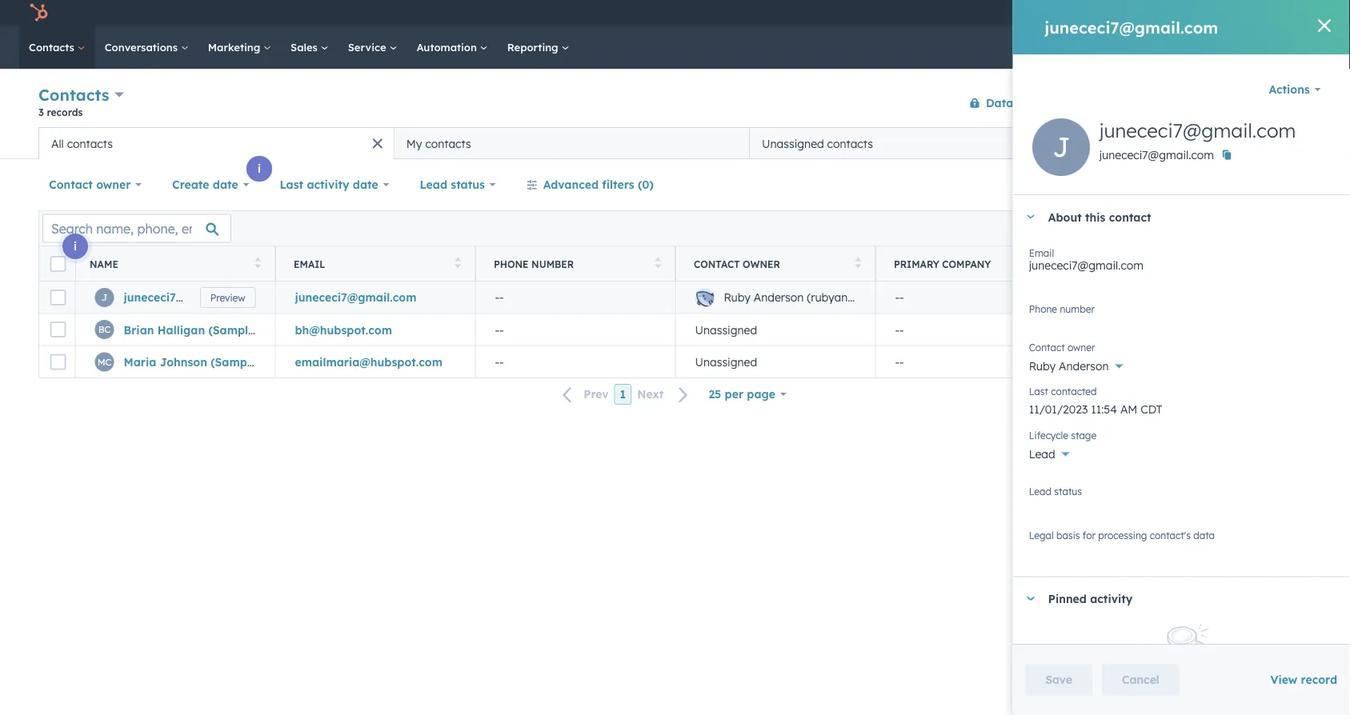 Task type: describe. For each thing, give the bounding box(es) containing it.
view
[[1271, 673, 1298, 687]]

upgrade
[[1032, 7, 1075, 20]]

-- button for bh@hubspot.com
[[476, 314, 676, 346]]

prev button
[[553, 384, 614, 405]]

all views link
[[1242, 127, 1312, 159]]

(sample for halligan
[[208, 323, 255, 337]]

contact owner inside 'popup button'
[[49, 178, 131, 192]]

3 records
[[38, 106, 83, 118]]

(3/5)
[[1195, 136, 1222, 150]]

pinned activity
[[1048, 592, 1133, 606]]

maria
[[124, 355, 156, 369]]

contacted
[[1051, 385, 1097, 397]]

sales link
[[281, 26, 338, 69]]

all views
[[1253, 136, 1302, 150]]

1 press to sort. image from the left
[[255, 257, 261, 269]]

contacts for my contacts
[[425, 136, 471, 150]]

activity for pinned
[[1090, 592, 1133, 606]]

create for create contact
[[1231, 97, 1261, 109]]

advanced
[[543, 178, 599, 192]]

this
[[1085, 210, 1105, 224]]

self made button
[[1229, 0, 1330, 26]]

last for last activity date (cdt)
[[1094, 258, 1119, 270]]

unassigned inside button
[[762, 136, 824, 150]]

last activity date (cdt)
[[1094, 258, 1226, 270]]

unassigned for emailmaria@hubspot.com
[[695, 355, 757, 369]]

all for all views
[[1253, 136, 1267, 150]]

contact inside 'popup button'
[[49, 178, 93, 192]]

1 horizontal spatial i
[[258, 162, 261, 176]]

data quality
[[986, 96, 1058, 110]]

status inside popup button
[[451, 178, 485, 192]]

contacts for all contacts
[[67, 136, 113, 150]]

1 button
[[614, 384, 632, 405]]

am
[[1172, 355, 1190, 369]]

record
[[1301, 673, 1338, 687]]

ruby anderson button
[[1029, 351, 1334, 377]]

add view (3/5) button
[[1112, 127, 1242, 159]]

1 vertical spatial owner
[[743, 258, 780, 270]]

name
[[90, 258, 118, 270]]

my
[[406, 136, 422, 150]]

prev
[[584, 388, 609, 402]]

2 vertical spatial contact
[[1029, 341, 1065, 353]]

primary
[[894, 258, 940, 270]]

create contact button
[[1218, 90, 1312, 116]]

primary company
[[894, 258, 991, 270]]

junececi7@gmail.com button
[[275, 282, 476, 314]]

Phone number text field
[[1029, 300, 1334, 332]]

lifecycle stage
[[1029, 429, 1096, 441]]

page
[[747, 387, 776, 401]]

contact inside button
[[1264, 97, 1298, 109]]

last contacted
[[1029, 385, 1097, 397]]

contact owner button
[[38, 169, 152, 201]]

next button
[[632, 384, 698, 405]]

1 vertical spatial i
[[74, 239, 77, 253]]

save button
[[1026, 664, 1093, 696]]

brian halligan (sample contact)
[[124, 323, 306, 337]]

calling icon image
[[1084, 6, 1099, 21]]

press to sort. element for contact owner
[[855, 257, 861, 271]]

menu containing self made
[[1012, 0, 1331, 26]]

0 vertical spatial i button
[[247, 156, 272, 182]]

view
[[1165, 136, 1191, 150]]

self made
[[1257, 6, 1306, 19]]

11:27
[[1145, 355, 1169, 369]]

actions
[[1269, 82, 1310, 96]]

bh@hubspot.com
[[295, 323, 392, 337]]

contact) for emailmaria@hubspot.com
[[260, 355, 309, 369]]

views
[[1270, 136, 1302, 150]]

junececi7@gmail.com inside 'button'
[[295, 291, 417, 305]]

per
[[725, 387, 744, 401]]

sales
[[291, 40, 321, 54]]

pinned
[[1048, 592, 1087, 606]]

number
[[1060, 303, 1095, 315]]

quality
[[1017, 96, 1058, 110]]

activity for last
[[307, 178, 349, 192]]

date inside popup button
[[213, 178, 238, 192]]

service
[[348, 40, 389, 54]]

pinned activity button
[[1013, 577, 1334, 621]]

legal basis for processing contact's data
[[1029, 530, 1215, 542]]

upgrade image
[[1014, 7, 1028, 21]]

0 horizontal spatial i button
[[62, 234, 88, 259]]

ruby anderson
[[1029, 359, 1109, 373]]

made
[[1278, 6, 1306, 19]]

contact inside "dropdown button"
[[1109, 210, 1151, 224]]

my contacts button
[[394, 127, 750, 159]]

last for last contacted
[[1029, 385, 1048, 397]]

filters
[[602, 178, 635, 192]]

last for last activity date
[[280, 178, 303, 192]]

notifications button
[[1199, 0, 1226, 26]]

data quality button
[[959, 87, 1059, 119]]

actions button
[[1258, 74, 1331, 106]]

press to sort. element for phone number
[[655, 257, 661, 271]]

2 vertical spatial lead
[[1029, 486, 1051, 498]]

emailmaria@hubspot.com button
[[275, 346, 476, 378]]

hubspot image
[[29, 3, 48, 22]]

maria johnson (sample contact)
[[124, 355, 309, 369]]

create contact
[[1231, 97, 1298, 109]]

contact's
[[1150, 530, 1191, 542]]

close image
[[1318, 19, 1331, 32]]

press to sort. image
[[855, 257, 861, 269]]

(sample for johnson
[[211, 355, 257, 369]]

about
[[1048, 210, 1082, 224]]

(rubyanndersson@gmail.com)
[[807, 291, 966, 305]]

view record
[[1271, 673, 1338, 687]]

help button
[[1145, 0, 1173, 26]]

all contacts button
[[38, 127, 394, 159]]

phone for phone number
[[494, 258, 529, 270]]

number
[[532, 258, 574, 270]]

contact) for bh@hubspot.com
[[258, 323, 306, 337]]

save
[[1046, 673, 1073, 687]]

at
[[1130, 355, 1141, 369]]

stage
[[1071, 429, 1096, 441]]

ruby for ruby anderson (rubyanndersson@gmail.com)
[[724, 291, 751, 305]]

caret image for about this contact
[[1026, 215, 1035, 219]]

unassigned contacts button
[[750, 127, 1105, 159]]

automation link
[[407, 26, 498, 69]]

emailmaria@hubspot.com
[[295, 355, 443, 369]]

processing
[[1098, 530, 1147, 542]]

emailmaria@hubspot.com link
[[295, 355, 443, 369]]

brian halligan (sample contact) link
[[124, 323, 306, 337]]



Task type: vqa. For each thing, say whether or not it's contained in the screenshot.
TEXT FIELD
no



Task type: locate. For each thing, give the bounding box(es) containing it.
2 vertical spatial unassigned
[[695, 355, 757, 369]]

email down about
[[1029, 247, 1054, 259]]

0 horizontal spatial ruby
[[724, 291, 751, 305]]

activity
[[307, 178, 349, 192], [1090, 592, 1133, 606]]

i down all contacts button
[[258, 162, 261, 176]]

1 vertical spatial i button
[[62, 234, 88, 259]]

email
[[1029, 247, 1054, 259], [294, 258, 325, 270]]

records
[[47, 106, 83, 118]]

owner
[[96, 178, 131, 192], [743, 258, 780, 270], [1067, 341, 1095, 353]]

0 vertical spatial lead
[[420, 178, 448, 192]]

menu
[[1012, 0, 1331, 26]]

owner up ruby anderson
[[1067, 341, 1095, 353]]

primary company column header
[[876, 247, 1077, 282]]

1 vertical spatial lead status
[[1029, 486, 1082, 498]]

for
[[1083, 530, 1095, 542]]

unassigned for bh@hubspot.com
[[695, 323, 757, 337]]

(0)
[[638, 178, 654, 192]]

0 vertical spatial i
[[258, 162, 261, 176]]

0 horizontal spatial phone
[[494, 258, 529, 270]]

0 vertical spatial contact
[[1264, 97, 1298, 109]]

today
[[1096, 355, 1127, 369]]

3 -- button from the top
[[476, 346, 676, 378]]

1 horizontal spatial contact
[[694, 258, 740, 270]]

0 vertical spatial unassigned
[[762, 136, 824, 150]]

ruby anderson (rubyanndersson@gmail.com) button
[[676, 282, 966, 314]]

i down contact owner 'popup button' at the left
[[74, 239, 77, 253]]

(sample down preview button
[[208, 323, 255, 337]]

legal
[[1029, 530, 1054, 542]]

1 date from the left
[[213, 178, 238, 192]]

contact down actions
[[1264, 97, 1298, 109]]

0 vertical spatial contact
[[49, 178, 93, 192]]

create for create date
[[172, 178, 209, 192]]

1 horizontal spatial owner
[[743, 258, 780, 270]]

date
[[1172, 258, 1197, 270]]

1 horizontal spatial last
[[1029, 385, 1048, 397]]

pagination navigation
[[553, 384, 698, 405]]

caret image inside about this contact "dropdown button"
[[1026, 215, 1035, 219]]

1 horizontal spatial create
[[1231, 97, 1261, 109]]

last activity date
[[280, 178, 378, 192]]

0 vertical spatial contact owner
[[49, 178, 131, 192]]

ruby inside ruby anderson (rubyanndersson@gmail.com) button
[[724, 291, 751, 305]]

unassigned button for emailmaria@hubspot.com
[[676, 346, 876, 378]]

caret image left about
[[1026, 215, 1035, 219]]

press to sort. image for email
[[455, 257, 461, 269]]

status
[[451, 178, 485, 192], [1054, 486, 1082, 498]]

marketplaces button
[[1108, 0, 1142, 26]]

Search HubSpot search field
[[1126, 34, 1322, 61]]

last activity date button
[[269, 169, 400, 201]]

2 horizontal spatial contact
[[1029, 341, 1065, 353]]

1 contacts from the left
[[67, 136, 113, 150]]

last inside popup button
[[280, 178, 303, 192]]

1 horizontal spatial email
[[1029, 247, 1054, 259]]

3 press to sort. element from the left
[[655, 257, 661, 271]]

1 vertical spatial contact)
[[260, 355, 309, 369]]

lead down my contacts
[[420, 178, 448, 192]]

lead inside popup button
[[1029, 447, 1055, 461]]

email inside email junececi7@gmail.com
[[1029, 247, 1054, 259]]

ruby anderson image
[[1239, 6, 1253, 20]]

contacts button
[[38, 83, 124, 106]]

basis
[[1056, 530, 1080, 542]]

1 vertical spatial lead
[[1029, 447, 1055, 461]]

1 vertical spatial contact
[[694, 258, 740, 270]]

view record link
[[1271, 673, 1338, 687]]

anderson for ruby anderson
[[1059, 359, 1109, 373]]

about this contact button
[[1013, 195, 1334, 239]]

email up junececi7@gmail.com 'button'
[[294, 258, 325, 270]]

status up basis at the right
[[1054, 486, 1082, 498]]

caret image
[[1026, 215, 1035, 219], [1026, 597, 1035, 601]]

preview
[[210, 292, 245, 304]]

2 date from the left
[[353, 178, 378, 192]]

preview button
[[200, 287, 256, 308]]

contact right this
[[1109, 210, 1151, 224]]

caret image inside pinned activity dropdown button
[[1026, 597, 1035, 601]]

25
[[709, 387, 721, 401]]

0 horizontal spatial contacts
[[67, 136, 113, 150]]

i button left name
[[62, 234, 88, 259]]

status down my contacts
[[451, 178, 485, 192]]

search button
[[1309, 34, 1336, 61]]

2 horizontal spatial owner
[[1067, 341, 1095, 353]]

junececi7@gmail.com link inside 'button'
[[295, 291, 417, 305]]

create date button
[[162, 169, 260, 201]]

junececi7@gmail.com
[[1045, 17, 1219, 37], [1099, 118, 1296, 142], [1099, 148, 1214, 162], [1029, 259, 1144, 273], [124, 291, 245, 305], [295, 291, 417, 305]]

1 horizontal spatial all
[[1253, 136, 1267, 150]]

unassigned button for bh@hubspot.com
[[676, 314, 876, 346]]

all inside all views "link"
[[1253, 136, 1267, 150]]

date inside popup button
[[353, 178, 378, 192]]

about this contact
[[1048, 210, 1151, 224]]

1 vertical spatial contact
[[1109, 210, 1151, 224]]

automation
[[417, 40, 480, 54]]

email for email junececi7@gmail.com
[[1029, 247, 1054, 259]]

all contacts
[[51, 136, 113, 150]]

2 caret image from the top
[[1026, 597, 1035, 601]]

0 vertical spatial anderson
[[754, 291, 804, 305]]

2 press to sort. element from the left
[[455, 257, 461, 271]]

column header
[[1276, 247, 1350, 282]]

1 vertical spatial create
[[172, 178, 209, 192]]

0 vertical spatial contacts
[[29, 40, 77, 54]]

contacts
[[29, 40, 77, 54], [38, 85, 109, 105]]

all for all contacts
[[51, 136, 64, 150]]

junececi7@gmail.com link up the halligan
[[124, 291, 245, 305]]

contacts
[[67, 136, 113, 150], [425, 136, 471, 150], [827, 136, 873, 150]]

0 horizontal spatial status
[[451, 178, 485, 192]]

0 horizontal spatial owner
[[96, 178, 131, 192]]

create inside button
[[1231, 97, 1261, 109]]

contacts for unassigned contacts
[[827, 136, 873, 150]]

create up all views
[[1231, 97, 1261, 109]]

3 press to sort. image from the left
[[655, 257, 661, 269]]

unassigned
[[762, 136, 824, 150], [695, 323, 757, 337], [695, 355, 757, 369]]

--
[[495, 291, 504, 305], [895, 291, 904, 305], [495, 323, 504, 337], [895, 323, 904, 337], [495, 355, 504, 369], [895, 355, 904, 369]]

1 horizontal spatial contact owner
[[694, 258, 780, 270]]

ruby inside ruby anderson popup button
[[1029, 359, 1056, 373]]

0 vertical spatial ruby
[[724, 291, 751, 305]]

2 contacts from the left
[[425, 136, 471, 150]]

1 vertical spatial contact owner
[[694, 258, 780, 270]]

phone for phone number
[[1029, 303, 1057, 315]]

1 vertical spatial anderson
[[1059, 359, 1109, 373]]

owner inside 'popup button'
[[96, 178, 131, 192]]

caret image for pinned activity
[[1026, 597, 1035, 601]]

lead down lifecycle at the right of the page
[[1029, 447, 1055, 461]]

-
[[495, 291, 500, 305], [500, 291, 504, 305], [895, 291, 900, 305], [900, 291, 904, 305], [495, 323, 500, 337], [500, 323, 504, 337], [895, 323, 900, 337], [900, 323, 904, 337], [495, 355, 500, 369], [500, 355, 504, 369], [895, 355, 900, 369], [900, 355, 904, 369]]

1 horizontal spatial contacts
[[425, 136, 471, 150]]

0 horizontal spatial contact owner
[[49, 178, 131, 192]]

junececi7@gmail.com link up the bh@hubspot.com link
[[295, 291, 417, 305]]

self
[[1257, 6, 1275, 19]]

my contacts
[[406, 136, 471, 150]]

contacts link
[[19, 26, 95, 69]]

0 vertical spatial lead status
[[420, 178, 485, 192]]

reporting
[[507, 40, 562, 54]]

0 horizontal spatial junececi7@gmail.com link
[[124, 291, 245, 305]]

search image
[[1317, 42, 1328, 53]]

brian
[[124, 323, 154, 337]]

3 contacts from the left
[[827, 136, 873, 150]]

press to sort. element
[[255, 257, 261, 271], [455, 257, 461, 271], [655, 257, 661, 271], [855, 257, 861, 271]]

help image
[[1152, 7, 1166, 22]]

1 vertical spatial (sample
[[211, 355, 257, 369]]

25 per page button
[[698, 379, 797, 411]]

1 horizontal spatial phone
[[1029, 303, 1057, 315]]

2 horizontal spatial contact owner
[[1029, 341, 1095, 353]]

0 vertical spatial activity
[[307, 178, 349, 192]]

1 vertical spatial last
[[1094, 258, 1119, 270]]

lead status
[[420, 178, 485, 192], [1029, 486, 1082, 498]]

1 horizontal spatial lead status
[[1029, 486, 1082, 498]]

1 horizontal spatial anderson
[[1059, 359, 1109, 373]]

1 vertical spatial activity
[[1090, 592, 1133, 606]]

2 -- button from the top
[[476, 314, 676, 346]]

hubspot link
[[19, 3, 60, 22]]

create inside popup button
[[172, 178, 209, 192]]

2 unassigned button from the top
[[676, 346, 876, 378]]

owner up search name, phone, email addresses, or company search box
[[96, 178, 131, 192]]

caret image left the pinned
[[1026, 597, 1035, 601]]

1 vertical spatial status
[[1054, 486, 1082, 498]]

anderson inside ruby anderson (rubyanndersson@gmail.com) button
[[754, 291, 804, 305]]

lead status inside popup button
[[420, 178, 485, 192]]

1 vertical spatial ruby
[[1029, 359, 1056, 373]]

all inside all contacts button
[[51, 136, 64, 150]]

contacts inside contacts "link"
[[29, 40, 77, 54]]

contacts inside contacts "popup button"
[[38, 85, 109, 105]]

lifecycle
[[1029, 429, 1068, 441]]

create down all contacts button
[[172, 178, 209, 192]]

activity inside last activity date popup button
[[307, 178, 349, 192]]

2 vertical spatial contact owner
[[1029, 341, 1095, 353]]

bh@hubspot.com button
[[275, 314, 476, 346]]

1 horizontal spatial i button
[[247, 156, 272, 182]]

1 horizontal spatial contact
[[1264, 97, 1298, 109]]

0 horizontal spatial anderson
[[754, 291, 804, 305]]

2 junececi7@gmail.com link from the left
[[295, 291, 417, 305]]

1 vertical spatial phone
[[1029, 303, 1057, 315]]

0 horizontal spatial i
[[74, 239, 77, 253]]

cancel button
[[1102, 664, 1180, 696]]

0 horizontal spatial contact
[[1109, 210, 1151, 224]]

owner up ruby anderson (rubyanndersson@gmail.com) button at the right top
[[743, 258, 780, 270]]

lead status button
[[409, 169, 506, 201]]

1 vertical spatial unassigned
[[695, 323, 757, 337]]

0 vertical spatial (sample
[[208, 323, 255, 337]]

2 vertical spatial last
[[1029, 385, 1048, 397]]

halligan
[[158, 323, 205, 337]]

0 horizontal spatial all
[[51, 136, 64, 150]]

1 all from the left
[[1253, 136, 1267, 150]]

contact owner
[[49, 178, 131, 192], [694, 258, 780, 270], [1029, 341, 1095, 353]]

2 horizontal spatial press to sort. image
[[655, 257, 661, 269]]

i button right create date
[[247, 156, 272, 182]]

activity
[[1121, 258, 1169, 270]]

Last contacted text field
[[1029, 395, 1334, 420]]

2 all from the left
[[51, 136, 64, 150]]

marketing link
[[198, 26, 281, 69]]

1 horizontal spatial date
[[353, 178, 378, 192]]

0 horizontal spatial last
[[280, 178, 303, 192]]

all left views
[[1253, 136, 1267, 150]]

0 vertical spatial contact)
[[258, 323, 306, 337]]

email for email
[[294, 258, 325, 270]]

2 vertical spatial owner
[[1067, 341, 1095, 353]]

1 vertical spatial contacts
[[38, 85, 109, 105]]

contacts up 'records'
[[38, 85, 109, 105]]

press to sort. image for phone number
[[655, 257, 661, 269]]

0 vertical spatial owner
[[96, 178, 131, 192]]

ruby for ruby anderson
[[1029, 359, 1056, 373]]

1 horizontal spatial status
[[1054, 486, 1082, 498]]

(sample down brian halligan (sample contact)
[[211, 355, 257, 369]]

1 unassigned button from the top
[[676, 314, 876, 346]]

0 horizontal spatial activity
[[307, 178, 349, 192]]

cancel
[[1122, 673, 1160, 687]]

-- button for emailmaria@hubspot.com
[[476, 346, 676, 378]]

add
[[1140, 136, 1162, 150]]

notifications image
[[1205, 7, 1220, 22]]

lead status down my contacts
[[420, 178, 485, 192]]

maria johnson (sample contact) link
[[124, 355, 309, 369]]

press to sort. image
[[255, 257, 261, 269], [455, 257, 461, 269], [655, 257, 661, 269]]

1 press to sort. element from the left
[[255, 257, 261, 271]]

0 vertical spatial status
[[451, 178, 485, 192]]

marketplaces image
[[1118, 7, 1133, 22]]

anderson inside ruby anderson popup button
[[1059, 359, 1109, 373]]

conversations
[[105, 40, 181, 54]]

johnson
[[160, 355, 207, 369]]

i
[[258, 162, 261, 176], [74, 239, 77, 253]]

phone number
[[494, 258, 574, 270]]

1 horizontal spatial ruby
[[1029, 359, 1056, 373]]

all down 3 records
[[51, 136, 64, 150]]

4 press to sort. element from the left
[[855, 257, 861, 271]]

lead up legal
[[1029, 486, 1051, 498]]

lead status up basis at the right
[[1029, 486, 1082, 498]]

lead inside popup button
[[420, 178, 448, 192]]

1 caret image from the top
[[1026, 215, 1035, 219]]

press to sort. element for email
[[455, 257, 461, 271]]

0 horizontal spatial press to sort. image
[[255, 257, 261, 269]]

1 vertical spatial caret image
[[1026, 597, 1035, 601]]

settings image
[[1179, 7, 1193, 21]]

2 horizontal spatial last
[[1094, 258, 1119, 270]]

0 vertical spatial create
[[1231, 97, 1261, 109]]

-- button
[[476, 282, 676, 314], [476, 314, 676, 346], [476, 346, 676, 378]]

1
[[620, 387, 626, 401]]

2 press to sort. image from the left
[[455, 257, 461, 269]]

contact
[[49, 178, 93, 192], [694, 258, 740, 270], [1029, 341, 1065, 353]]

bh@hubspot.com link
[[295, 323, 392, 337]]

1 -- button from the top
[[476, 282, 676, 314]]

1 horizontal spatial press to sort. image
[[455, 257, 461, 269]]

0 horizontal spatial contact
[[49, 178, 93, 192]]

0 horizontal spatial lead status
[[420, 178, 485, 192]]

0 horizontal spatial date
[[213, 178, 238, 192]]

anderson for ruby anderson (rubyanndersson@gmail.com)
[[754, 291, 804, 305]]

ruby anderson (rubyanndersson@gmail.com)
[[724, 291, 966, 305]]

0 horizontal spatial create
[[172, 178, 209, 192]]

i button
[[247, 156, 272, 182], [62, 234, 88, 259]]

contacts banner
[[38, 82, 1312, 127]]

ruby
[[724, 291, 751, 305], [1029, 359, 1056, 373]]

Search name, phone, email addresses, or company search field
[[42, 214, 231, 243]]

0 vertical spatial last
[[280, 178, 303, 192]]

0 vertical spatial phone
[[494, 258, 529, 270]]

activity inside pinned activity dropdown button
[[1090, 592, 1133, 606]]

1 junececi7@gmail.com link from the left
[[124, 291, 245, 305]]

2 horizontal spatial contacts
[[827, 136, 873, 150]]

0 horizontal spatial email
[[294, 258, 325, 270]]

contacts down hubspot link
[[29, 40, 77, 54]]

1 horizontal spatial activity
[[1090, 592, 1133, 606]]

reporting link
[[498, 26, 579, 69]]

0 vertical spatial caret image
[[1026, 215, 1035, 219]]

-- button for junececi7@gmail.com
[[476, 282, 676, 314]]

data
[[986, 96, 1014, 110]]

1 horizontal spatial junececi7@gmail.com link
[[295, 291, 417, 305]]



